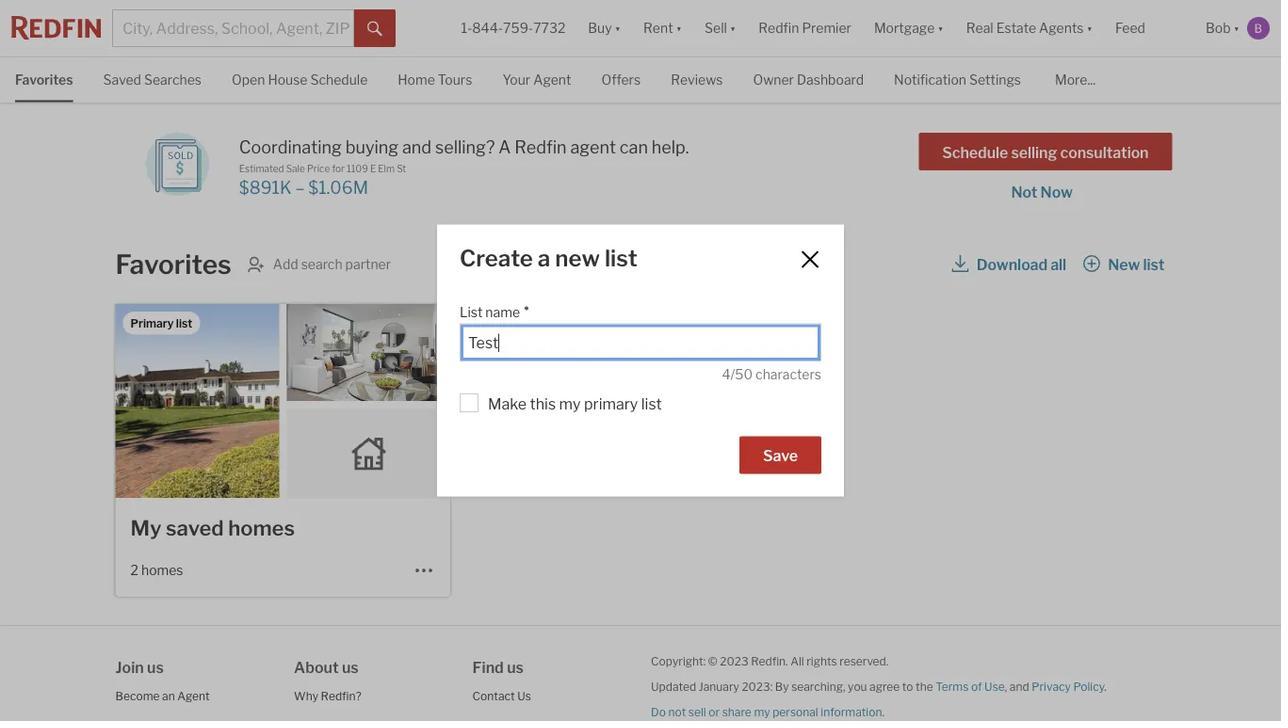 Task type: locate. For each thing, give the bounding box(es) containing it.
search
[[301, 256, 343, 272]]

0 vertical spatial homes
[[228, 516, 295, 541]]

agent right an
[[177, 690, 210, 703]]

information
[[821, 706, 882, 719]]

you
[[848, 680, 867, 694]]

0 horizontal spatial agent
[[177, 690, 210, 703]]

and up "st"
[[402, 136, 432, 157]]

feed
[[1116, 20, 1146, 36]]

new
[[555, 245, 600, 272]]

us for join us
[[147, 659, 164, 677]]

844-
[[472, 20, 503, 36]]

user photo image
[[1248, 17, 1270, 40]]

0 horizontal spatial favorites
[[15, 72, 73, 88]]

not
[[669, 706, 686, 719]]

redfin
[[759, 20, 800, 36], [515, 136, 567, 157]]

dashboard
[[797, 72, 864, 88]]

about
[[294, 659, 339, 677]]

home tours
[[398, 72, 473, 88]]

home tours link
[[398, 57, 473, 100]]

more...
[[1055, 72, 1096, 88]]

0 horizontal spatial us
[[147, 659, 164, 677]]

schedule selling consultation
[[943, 143, 1149, 162]]

homes
[[228, 516, 295, 541], [141, 562, 183, 578]]

why redfin? button
[[294, 690, 362, 703]]

help.
[[652, 136, 689, 157]]

1 vertical spatial favorites
[[116, 249, 232, 281]]

©
[[708, 655, 718, 669]]

schedule left selling
[[943, 143, 1009, 162]]

. right privacy
[[1105, 680, 1107, 694]]

1 horizontal spatial us
[[342, 659, 359, 677]]

0 vertical spatial .
[[1105, 680, 1107, 694]]

schedule right house
[[310, 72, 368, 88]]

schedule selling consultation button
[[919, 133, 1173, 171]]

1 horizontal spatial redfin
[[759, 20, 800, 36]]

4 / 50 characters
[[722, 366, 822, 382]]

0 vertical spatial my
[[559, 395, 581, 413]]

privacy policy link
[[1032, 680, 1105, 694]]

share
[[722, 706, 752, 719]]

save
[[763, 447, 798, 466]]

2 horizontal spatial us
[[507, 659, 524, 677]]

us
[[518, 690, 531, 703]]

2023:
[[742, 680, 773, 694]]

and inside 'coordinating buying and selling? a redfin agent can help. estimated sale price for 1109 e elm st $891k – $1.06m'
[[402, 136, 432, 157]]

1 horizontal spatial agent
[[534, 72, 572, 88]]

your agent link
[[503, 57, 572, 100]]

terms
[[936, 680, 969, 694]]

us right find
[[507, 659, 524, 677]]

3 us from the left
[[507, 659, 524, 677]]

saved searches link
[[103, 57, 202, 100]]

make
[[488, 395, 527, 413]]

0 horizontal spatial my
[[559, 395, 581, 413]]

759-
[[503, 20, 534, 36]]

create a new list
[[460, 245, 638, 272]]

. down agree
[[882, 706, 885, 719]]

1 us from the left
[[147, 659, 164, 677]]

1 vertical spatial schedule
[[943, 143, 1009, 162]]

open house schedule link
[[232, 57, 368, 100]]

my right this
[[559, 395, 581, 413]]

price
[[307, 163, 330, 174]]

saved
[[166, 516, 224, 541]]

sale
[[286, 163, 305, 174]]

List name text field
[[468, 334, 813, 352]]

my saved homes
[[131, 516, 295, 541]]

us for find us
[[507, 659, 524, 677]]

photo of 2 oak knoll ter, pasadena, ca 91106 image
[[116, 304, 279, 499]]

by
[[775, 680, 789, 694]]

why
[[294, 690, 319, 703]]

homes right 2
[[141, 562, 183, 578]]

of
[[972, 680, 982, 694]]

redfin left premier
[[759, 20, 800, 36]]

owner
[[753, 72, 794, 88]]

us for about us
[[342, 659, 359, 677]]

consultation
[[1061, 143, 1149, 162]]

schedule
[[310, 72, 368, 88], [943, 143, 1009, 162]]

save button
[[740, 437, 822, 475]]

contact us
[[473, 690, 531, 703]]

my right share
[[754, 706, 771, 719]]

us up redfin?
[[342, 659, 359, 677]]

1-844-759-7732
[[461, 20, 566, 36]]

create a new list dialog
[[437, 225, 844, 497]]

1 vertical spatial redfin
[[515, 136, 567, 157]]

agent right your at the top of the page
[[534, 72, 572, 88]]

saved searches
[[103, 72, 202, 88]]

updated january 2023: by searching, you agree to the terms of use , and privacy policy .
[[651, 680, 1107, 694]]

agent
[[534, 72, 572, 88], [177, 690, 210, 703]]

searching,
[[792, 680, 846, 694]]

open house schedule
[[232, 72, 368, 88]]

7732
[[534, 20, 566, 36]]

not now
[[1012, 183, 1073, 201]]

1 vertical spatial my
[[754, 706, 771, 719]]

homes right saved
[[228, 516, 295, 541]]

0 horizontal spatial homes
[[141, 562, 183, 578]]

2 horizontal spatial list
[[1144, 255, 1165, 274]]

premier
[[802, 20, 852, 36]]

0 horizontal spatial redfin
[[515, 136, 567, 157]]

new list button
[[1083, 248, 1166, 282]]

my
[[559, 395, 581, 413], [754, 706, 771, 719]]

name
[[486, 305, 520, 321]]

primary
[[584, 395, 638, 413]]

elm
[[378, 163, 395, 174]]

redfin?
[[321, 690, 362, 703]]

redfin right "a"
[[515, 136, 567, 157]]

2 us from the left
[[342, 659, 359, 677]]

and right ,
[[1010, 680, 1030, 694]]

0 vertical spatial and
[[402, 136, 432, 157]]

add
[[273, 256, 298, 272]]

this
[[530, 395, 556, 413]]

favorites
[[15, 72, 73, 88], [116, 249, 232, 281]]

0 vertical spatial schedule
[[310, 72, 368, 88]]

0 vertical spatial redfin
[[759, 20, 800, 36]]

contact us button
[[473, 690, 531, 703]]

1 horizontal spatial my
[[754, 706, 771, 719]]

1 horizontal spatial and
[[1010, 680, 1030, 694]]

favorites link
[[15, 57, 73, 100]]

1 horizontal spatial .
[[1105, 680, 1107, 694]]

personal
[[773, 706, 819, 719]]

and
[[402, 136, 432, 157], [1010, 680, 1030, 694]]

policy
[[1074, 680, 1105, 694]]

not now button
[[1011, 183, 1074, 201]]

1 vertical spatial homes
[[141, 562, 183, 578]]

us right join
[[147, 659, 164, 677]]

home
[[398, 72, 435, 88]]

my
[[131, 516, 161, 541]]

1 horizontal spatial favorites
[[116, 249, 232, 281]]

agent
[[571, 136, 616, 157]]

1 vertical spatial agent
[[177, 690, 210, 703]]

redfin inside redfin premier button
[[759, 20, 800, 36]]

0 horizontal spatial and
[[402, 136, 432, 157]]

1 vertical spatial .
[[882, 706, 885, 719]]

1 horizontal spatial schedule
[[943, 143, 1009, 162]]



Task type: vqa. For each thing, say whether or not it's contained in the screenshot.
Buying
yes



Task type: describe. For each thing, give the bounding box(es) containing it.
use
[[985, 680, 1005, 694]]

redfin inside 'coordinating buying and selling? a redfin agent can help. estimated sale price for 1109 e elm st $891k – $1.06m'
[[515, 136, 567, 157]]

become
[[116, 690, 160, 703]]

or
[[709, 706, 720, 719]]

join
[[116, 659, 144, 677]]

list inside button
[[1144, 255, 1165, 274]]

become an agent
[[116, 690, 210, 703]]

add search partner button
[[247, 255, 391, 274]]

download
[[977, 255, 1048, 274]]

to
[[903, 680, 914, 694]]

2 homes
[[131, 562, 183, 578]]

sell
[[689, 706, 707, 719]]

tours
[[438, 72, 473, 88]]

2
[[131, 562, 139, 578]]

estimated
[[239, 163, 284, 174]]

open
[[232, 72, 265, 88]]

redfin.
[[751, 655, 788, 669]]

1 horizontal spatial homes
[[228, 516, 295, 541]]

house
[[268, 72, 308, 88]]

all
[[1051, 255, 1067, 274]]

0 horizontal spatial .
[[882, 706, 885, 719]]

partner
[[345, 256, 391, 272]]

a
[[499, 136, 511, 157]]

join us
[[116, 659, 164, 677]]

download all
[[977, 255, 1067, 274]]

0 horizontal spatial schedule
[[310, 72, 368, 88]]

for
[[332, 163, 345, 174]]

notification
[[894, 72, 967, 88]]

download all button
[[951, 248, 1068, 282]]

buying
[[346, 136, 399, 157]]

now
[[1041, 183, 1073, 201]]

an
[[162, 690, 175, 703]]

characters
[[756, 366, 822, 382]]

1-
[[461, 20, 472, 36]]

terms of use link
[[936, 680, 1005, 694]]

redfin premier
[[759, 20, 852, 36]]

reserved.
[[840, 655, 889, 669]]

find
[[473, 659, 504, 677]]

submit search image
[[368, 21, 383, 37]]

1109
[[347, 163, 368, 174]]

coordinating
[[239, 136, 342, 157]]

copyright: © 2023 redfin. all rights reserved.
[[651, 655, 889, 669]]

do
[[651, 706, 666, 719]]

st
[[397, 163, 406, 174]]

my inside create a new list dialog
[[559, 395, 581, 413]]

image of a yard sign image
[[146, 133, 209, 196]]

rights
[[807, 655, 838, 669]]

selling?
[[435, 136, 495, 157]]

reviews
[[671, 72, 723, 88]]

list name. required field. element
[[460, 295, 812, 324]]

become an agent button
[[116, 690, 210, 703]]

find us
[[473, 659, 524, 677]]

schedule inside button
[[943, 143, 1009, 162]]

contact
[[473, 690, 515, 703]]

4
[[722, 366, 731, 382]]

settings
[[970, 72, 1022, 88]]

2023
[[720, 655, 749, 669]]

list
[[460, 305, 483, 321]]

about us
[[294, 659, 359, 677]]

0 vertical spatial favorites
[[15, 72, 73, 88]]

$891k
[[239, 177, 292, 198]]

updated
[[651, 680, 697, 694]]

0 horizontal spatial list
[[605, 245, 638, 272]]

0 vertical spatial agent
[[534, 72, 572, 88]]

notification settings
[[894, 72, 1022, 88]]

reviews link
[[671, 57, 723, 100]]

e
[[370, 163, 376, 174]]

/
[[731, 366, 735, 382]]

list name
[[460, 305, 520, 321]]

the
[[916, 680, 934, 694]]

photo of 3688 overland ave image
[[287, 304, 451, 401]]

offers link
[[602, 57, 641, 100]]

offers
[[602, 72, 641, 88]]

1 vertical spatial and
[[1010, 680, 1030, 694]]

owner dashboard
[[753, 72, 864, 88]]

1 horizontal spatial list
[[642, 395, 662, 413]]

do not sell or share my personal information .
[[651, 706, 885, 719]]

why redfin?
[[294, 690, 362, 703]]

your agent
[[503, 72, 572, 88]]

can
[[620, 136, 648, 157]]

1-844-759-7732 link
[[461, 20, 566, 36]]

create a new list element
[[460, 245, 776, 272]]

,
[[1005, 680, 1008, 694]]

create
[[460, 245, 533, 272]]

$1.06m
[[308, 177, 368, 198]]

coordinating buying and selling? a redfin agent can help. estimated sale price for 1109 e elm st $891k – $1.06m
[[239, 136, 689, 198]]

privacy
[[1032, 680, 1071, 694]]



